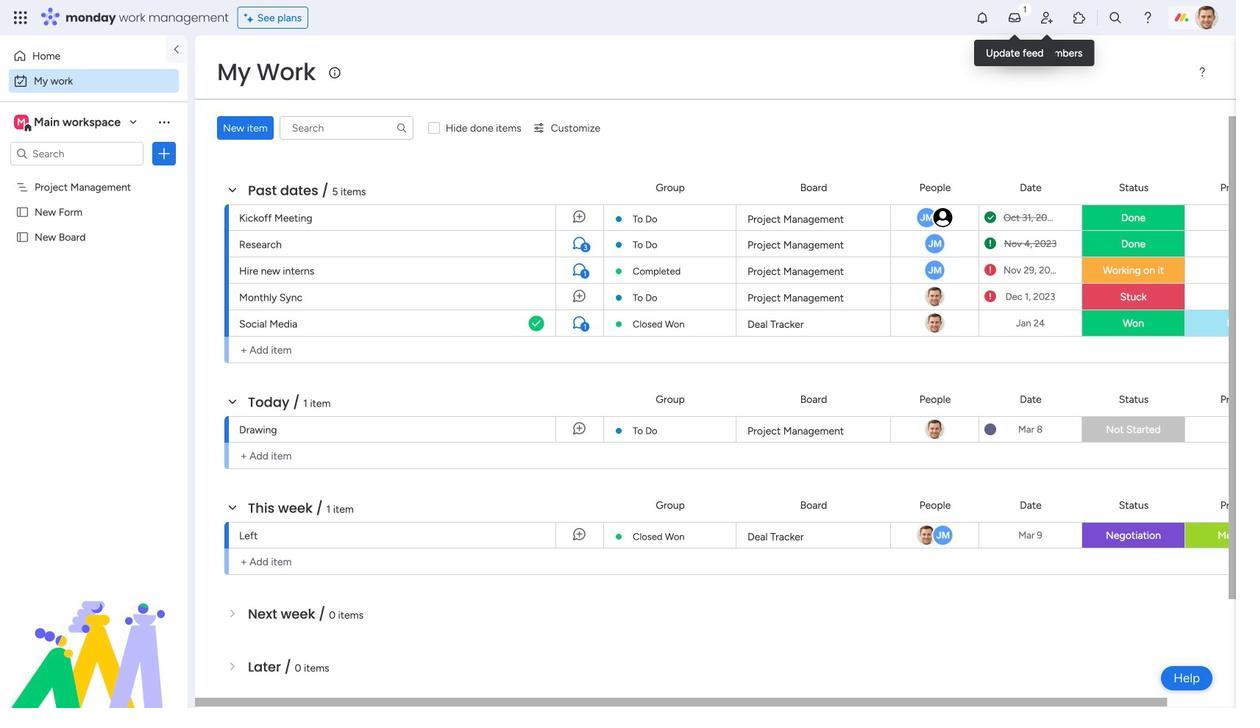 Task type: describe. For each thing, give the bounding box(es) containing it.
1 vertical spatial option
[[9, 69, 179, 93]]

1 v2 overdue deadline image from the top
[[985, 237, 996, 251]]

public board image
[[15, 205, 29, 219]]

terry turtle image
[[1195, 6, 1219, 29]]

options image
[[157, 146, 171, 161]]

menu image
[[1197, 66, 1208, 78]]

Filter dashboard by text search field
[[279, 116, 413, 140]]

select product image
[[13, 10, 28, 25]]

search everything image
[[1108, 10, 1123, 25]]



Task type: locate. For each thing, give the bounding box(es) containing it.
option
[[9, 44, 157, 68], [9, 69, 179, 93], [0, 174, 188, 177]]

lottie animation element
[[0, 560, 188, 709]]

monday marketplace image
[[1072, 10, 1087, 25]]

None search field
[[279, 116, 413, 140]]

0 vertical spatial option
[[9, 44, 157, 68]]

workspace options image
[[157, 115, 171, 129]]

v2 done deadline image
[[985, 211, 996, 225]]

see plans image
[[244, 9, 257, 26]]

2 vertical spatial option
[[0, 174, 188, 177]]

2 v2 overdue deadline image from the top
[[985, 290, 996, 304]]

0 vertical spatial v2 overdue deadline image
[[985, 237, 996, 251]]

v2 overdue deadline image
[[985, 237, 996, 251], [985, 290, 996, 304]]

1 vertical spatial v2 overdue deadline image
[[985, 290, 996, 304]]

public board image
[[15, 230, 29, 244]]

v2 overdue deadline image down v2 overdue deadline icon
[[985, 290, 996, 304]]

workspace image
[[14, 114, 29, 130]]

list box
[[0, 172, 188, 449]]

update feed image
[[1007, 10, 1022, 25]]

invite members image
[[1040, 10, 1055, 25]]

search image
[[396, 122, 408, 134]]

workspace selection element
[[14, 113, 123, 132]]

lottie animation image
[[0, 560, 188, 709]]

1 image
[[1019, 1, 1032, 17]]

notifications image
[[975, 10, 990, 25]]

v2 overdue deadline image
[[985, 263, 996, 277]]

Search in workspace field
[[31, 145, 123, 162]]

help image
[[1141, 10, 1155, 25]]

v2 overdue deadline image down v2 done deadline image
[[985, 237, 996, 251]]



Task type: vqa. For each thing, say whether or not it's contained in the screenshot.
select product image
yes



